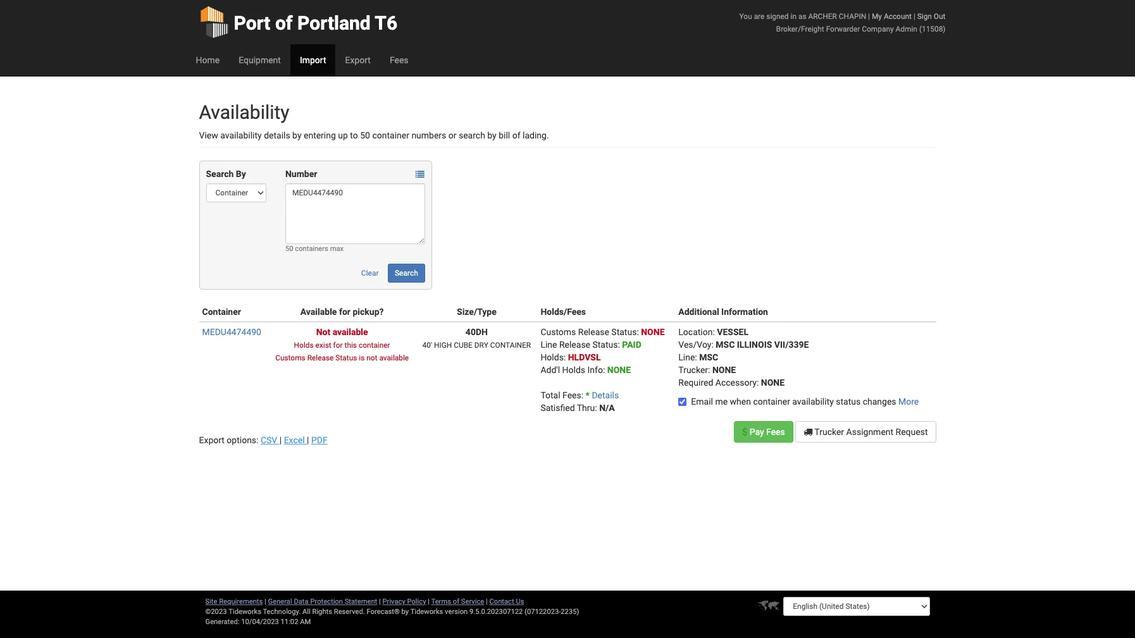 Task type: vqa. For each thing, say whether or not it's contained in the screenshot.
by within the Site Requirements | General Data Protection Statement | Privacy Policy | Terms of Service | Contact Us ©2023 Tideworks Technology. All Rights Reserved. Forecast® by Tideworks version 9.5.0.202307122 (07122023-2235) Generated: 10/04/2023 11:02 AM
yes



Task type: describe. For each thing, give the bounding box(es) containing it.
number
[[285, 169, 317, 179]]

port of portland t6 link
[[199, 0, 398, 44]]

details link
[[592, 391, 619, 401]]

my
[[872, 12, 882, 21]]

trucker assignment request button
[[796, 422, 936, 443]]

company
[[862, 25, 894, 34]]

of inside port of portland t6 link
[[275, 12, 293, 34]]

equipment
[[239, 55, 281, 65]]

home
[[196, 55, 220, 65]]

: left paid
[[618, 340, 620, 350]]

0 vertical spatial status
[[612, 327, 637, 337]]

you
[[740, 12, 752, 21]]

0 vertical spatial container
[[372, 130, 409, 141]]

none right accessory
[[761, 378, 785, 388]]

us
[[516, 598, 524, 606]]

additional
[[679, 307, 719, 317]]

is
[[359, 354, 365, 363]]

search for search by
[[206, 169, 234, 179]]

clear
[[361, 269, 379, 278]]

forecast®
[[367, 608, 400, 617]]

port of portland t6
[[234, 12, 398, 34]]

customs inside customs release status : none line release status : paid holds: hldvsl add'l holds info: none
[[541, 327, 576, 337]]

0 vertical spatial release
[[578, 327, 609, 337]]

generated:
[[205, 618, 240, 627]]

csv
[[261, 435, 277, 446]]

tideworks
[[411, 608, 443, 617]]

by
[[236, 169, 246, 179]]

forwarder
[[826, 25, 860, 34]]

required
[[679, 378, 714, 388]]

1 vertical spatial availability
[[793, 397, 834, 407]]

for inside not available holds exist for this container customs release status is not available
[[333, 341, 343, 350]]

accessory
[[716, 378, 757, 388]]

containers
[[295, 245, 328, 253]]

holds inside customs release status : none line release status : paid holds: hldvsl add'l holds info: none
[[562, 365, 586, 375]]

general
[[268, 598, 292, 606]]

11:02
[[281, 618, 298, 627]]

status inside not available holds exist for this container customs release status is not available
[[336, 354, 357, 363]]

sign out link
[[918, 12, 946, 21]]

availability
[[199, 101, 290, 123]]

archer
[[809, 12, 837, 21]]

none up accessory
[[713, 365, 736, 375]]

customs inside not available holds exist for this container customs release status is not available
[[275, 354, 306, 363]]

home button
[[186, 44, 229, 76]]

pay fees
[[748, 427, 785, 437]]

signed
[[767, 12, 789, 21]]

| up tideworks
[[428, 598, 430, 606]]

trucker:
[[679, 365, 710, 375]]

pay fees button
[[734, 422, 794, 443]]

none right info: at bottom right
[[608, 365, 631, 375]]

fees inside popup button
[[390, 55, 409, 65]]

clear button
[[354, 264, 386, 283]]

by inside site requirements | general data protection statement | privacy policy | terms of service | contact us ©2023 tideworks technology. all rights reserved. forecast® by tideworks version 9.5.0.202307122 (07122023-2235) generated: 10/04/2023 11:02 am
[[402, 608, 409, 617]]

0 vertical spatial for
[[339, 307, 351, 317]]

are
[[754, 12, 765, 21]]

portland
[[298, 12, 371, 34]]

status
[[836, 397, 861, 407]]

request
[[896, 427, 928, 437]]

(07122023-
[[525, 608, 561, 617]]

details
[[592, 391, 619, 401]]

import
[[300, 55, 326, 65]]

2235)
[[561, 608, 579, 617]]

line
[[541, 340, 557, 350]]

| up 9.5.0.202307122
[[486, 598, 488, 606]]

or
[[449, 130, 457, 141]]

: left vessel
[[713, 327, 715, 337]]

lading.
[[523, 130, 549, 141]]

broker/freight
[[777, 25, 825, 34]]

t6
[[375, 12, 398, 34]]

site
[[205, 598, 217, 606]]

contact
[[490, 598, 514, 606]]

1 vertical spatial of
[[513, 130, 521, 141]]

search button
[[388, 264, 425, 283]]

search by
[[206, 169, 246, 179]]

total fees: * details satisfied thru: n/a
[[541, 391, 619, 413]]

paid
[[622, 340, 642, 350]]

more link
[[899, 397, 919, 407]]

show list image
[[416, 170, 425, 179]]

out
[[934, 12, 946, 21]]

in
[[791, 12, 797, 21]]

| left the sign
[[914, 12, 916, 21]]

rights
[[312, 608, 332, 617]]

available
[[301, 307, 337, 317]]

trucker
[[815, 427, 844, 437]]

fees button
[[380, 44, 418, 76]]

fees:
[[563, 391, 584, 401]]

info:
[[588, 365, 605, 375]]

10/04/2023
[[241, 618, 279, 627]]

pdf
[[311, 435, 328, 446]]

statement
[[345, 598, 377, 606]]

account
[[884, 12, 912, 21]]

dry
[[475, 341, 489, 350]]

am
[[300, 618, 311, 627]]

©2023 tideworks
[[205, 608, 261, 617]]

site requirements link
[[205, 598, 263, 606]]

numbers
[[412, 130, 446, 141]]

ves/voy:
[[679, 340, 714, 350]]

: up paid
[[637, 327, 639, 337]]

options:
[[227, 435, 259, 446]]



Task type: locate. For each thing, give the bounding box(es) containing it.
none up paid
[[641, 327, 665, 337]]

available right not
[[379, 354, 409, 363]]

50 left "containers"
[[285, 245, 293, 253]]

*
[[586, 391, 590, 401]]

not available holds exist for this container customs release status is not available
[[275, 327, 409, 363]]

1 horizontal spatial holds
[[562, 365, 586, 375]]

fees right pay
[[767, 427, 785, 437]]

1 vertical spatial customs
[[275, 354, 306, 363]]

by left bill
[[488, 130, 497, 141]]

1 horizontal spatial by
[[402, 608, 409, 617]]

2 vertical spatial status
[[336, 354, 357, 363]]

export left fees popup button
[[345, 55, 371, 65]]

sign
[[918, 12, 932, 21]]

container
[[202, 307, 241, 317]]

1 vertical spatial msc
[[700, 353, 719, 363]]

2 vertical spatial container
[[753, 397, 791, 407]]

0 horizontal spatial 50
[[285, 245, 293, 253]]

0 horizontal spatial export
[[199, 435, 225, 446]]

search
[[206, 169, 234, 179], [395, 269, 418, 278]]

data
[[294, 598, 309, 606]]

container inside not available holds exist for this container customs release status is not available
[[359, 341, 390, 350]]

| left the my at the top of page
[[868, 12, 870, 21]]

1 vertical spatial 50
[[285, 245, 293, 253]]

status up the hldvsl
[[593, 340, 618, 350]]

1 vertical spatial search
[[395, 269, 418, 278]]

1 horizontal spatial available
[[379, 354, 409, 363]]

40dh
[[466, 327, 488, 337]]

availability up truck image
[[793, 397, 834, 407]]

of right bill
[[513, 130, 521, 141]]

0 horizontal spatial of
[[275, 12, 293, 34]]

export button
[[336, 44, 380, 76]]

pickup?
[[353, 307, 384, 317]]

more
[[899, 397, 919, 407]]

search for search
[[395, 269, 418, 278]]

0 horizontal spatial fees
[[390, 55, 409, 65]]

by right details
[[293, 130, 302, 141]]

view availability details by entering up to 50 container numbers or search by bill of lading.
[[199, 130, 549, 141]]

additional information
[[679, 307, 768, 317]]

size/type
[[457, 307, 497, 317]]

container up pay fees on the bottom right of the page
[[753, 397, 791, 407]]

excel link
[[284, 435, 307, 446]]

1 horizontal spatial of
[[453, 598, 460, 606]]

truck image
[[804, 428, 813, 437]]

customs up line
[[541, 327, 576, 337]]

1 horizontal spatial availability
[[793, 397, 834, 407]]

40dh 40' high cube dry container
[[423, 327, 531, 350]]

0 vertical spatial customs
[[541, 327, 576, 337]]

usd image
[[743, 428, 748, 437]]

1 vertical spatial available
[[379, 354, 409, 363]]

40'
[[423, 341, 432, 350]]

holds left "exist"
[[294, 341, 314, 350]]

0 vertical spatial availability
[[220, 130, 262, 141]]

by down the privacy policy link
[[402, 608, 409, 617]]

| left 'general' at the bottom of page
[[265, 598, 266, 606]]

terms
[[431, 598, 451, 606]]

msc down ves/voy: at the bottom right
[[700, 353, 719, 363]]

customs
[[541, 327, 576, 337], [275, 354, 306, 363]]

| right csv
[[280, 435, 282, 446]]

medu4474490
[[202, 327, 261, 337]]

of inside site requirements | general data protection statement | privacy policy | terms of service | contact us ©2023 tideworks technology. all rights reserved. forecast® by tideworks version 9.5.0.202307122 (07122023-2235) generated: 10/04/2023 11:02 am
[[453, 598, 460, 606]]

technology.
[[263, 608, 301, 617]]

1 horizontal spatial fees
[[767, 427, 785, 437]]

2 vertical spatial of
[[453, 598, 460, 606]]

50 right the to
[[360, 130, 370, 141]]

1 vertical spatial holds
[[562, 365, 586, 375]]

container
[[372, 130, 409, 141], [359, 341, 390, 350], [753, 397, 791, 407]]

fees down 't6'
[[390, 55, 409, 65]]

entering
[[304, 130, 336, 141]]

fees
[[390, 55, 409, 65], [767, 427, 785, 437]]

2 horizontal spatial of
[[513, 130, 521, 141]]

not
[[316, 327, 331, 337]]

container
[[490, 341, 531, 350]]

50 containers max
[[285, 245, 344, 253]]

terms of service link
[[431, 598, 484, 606]]

container right the to
[[372, 130, 409, 141]]

me
[[716, 397, 728, 407]]

customs down the available
[[275, 354, 306, 363]]

thru:
[[577, 403, 597, 413]]

1 vertical spatial fees
[[767, 427, 785, 437]]

location : vessel ves/voy: msc illinois vii/339e line: msc trucker: none required accessory : none
[[679, 327, 809, 388]]

general data protection statement link
[[268, 598, 377, 606]]

equipment button
[[229, 44, 290, 76]]

when
[[730, 397, 751, 407]]

email
[[691, 397, 713, 407]]

| up forecast®
[[379, 598, 381, 606]]

export left options:
[[199, 435, 225, 446]]

1 vertical spatial release
[[559, 340, 591, 350]]

0 horizontal spatial available
[[333, 327, 368, 337]]

for left pickup?
[[339, 307, 351, 317]]

status up paid
[[612, 327, 637, 337]]

excel
[[284, 435, 305, 446]]

holds/fees
[[541, 307, 586, 317]]

search inside search button
[[395, 269, 418, 278]]

0 horizontal spatial availability
[[220, 130, 262, 141]]

0 horizontal spatial customs
[[275, 354, 306, 363]]

none
[[641, 327, 665, 337], [608, 365, 631, 375], [713, 365, 736, 375], [761, 378, 785, 388]]

cube
[[454, 341, 473, 350]]

1 horizontal spatial customs
[[541, 327, 576, 337]]

status down this
[[336, 354, 357, 363]]

1 vertical spatial export
[[199, 435, 225, 446]]

available up this
[[333, 327, 368, 337]]

search left by
[[206, 169, 234, 179]]

status
[[612, 327, 637, 337], [593, 340, 618, 350], [336, 354, 357, 363]]

for left this
[[333, 341, 343, 350]]

to
[[350, 130, 358, 141]]

msc down vessel
[[716, 340, 735, 350]]

0 vertical spatial of
[[275, 12, 293, 34]]

port
[[234, 12, 271, 34]]

1 vertical spatial status
[[593, 340, 618, 350]]

of up "version"
[[453, 598, 460, 606]]

fees inside button
[[767, 427, 785, 437]]

hldvsl
[[568, 353, 601, 363]]

export for export options: csv | excel | pdf
[[199, 435, 225, 446]]

holds down the hldvsl
[[562, 365, 586, 375]]

0 vertical spatial export
[[345, 55, 371, 65]]

pay
[[750, 427, 764, 437]]

2 horizontal spatial by
[[488, 130, 497, 141]]

1 horizontal spatial export
[[345, 55, 371, 65]]

0 horizontal spatial by
[[293, 130, 302, 141]]

medu4474490 link
[[202, 327, 261, 337]]

add'l
[[541, 365, 560, 375]]

container up not
[[359, 341, 390, 350]]

as
[[799, 12, 807, 21]]

protection
[[310, 598, 343, 606]]

export for export
[[345, 55, 371, 65]]

availability down availability
[[220, 130, 262, 141]]

release
[[578, 327, 609, 337], [559, 340, 591, 350], [307, 354, 334, 363]]

reserved.
[[334, 608, 365, 617]]

high
[[434, 341, 452, 350]]

1 vertical spatial for
[[333, 341, 343, 350]]

0 horizontal spatial holds
[[294, 341, 314, 350]]

1 horizontal spatial search
[[395, 269, 418, 278]]

Number text field
[[285, 184, 425, 244]]

| left pdf link
[[307, 435, 309, 446]]

policy
[[407, 598, 426, 606]]

0 vertical spatial available
[[333, 327, 368, 337]]

export inside dropdown button
[[345, 55, 371, 65]]

(11508)
[[920, 25, 946, 34]]

: down the illinois
[[757, 378, 759, 388]]

holds inside not available holds exist for this container customs release status is not available
[[294, 341, 314, 350]]

contact us link
[[490, 598, 524, 606]]

admin
[[896, 25, 918, 34]]

2 vertical spatial release
[[307, 354, 334, 363]]

exist
[[316, 341, 331, 350]]

0 vertical spatial 50
[[360, 130, 370, 141]]

search right clear
[[395, 269, 418, 278]]

vessel
[[717, 327, 749, 337]]

1 vertical spatial container
[[359, 341, 390, 350]]

0 vertical spatial msc
[[716, 340, 735, 350]]

requirements
[[219, 598, 263, 606]]

privacy
[[383, 598, 406, 606]]

pdf link
[[311, 435, 328, 446]]

csv link
[[261, 435, 280, 446]]

search
[[459, 130, 485, 141]]

import button
[[290, 44, 336, 76]]

information
[[722, 307, 768, 317]]

0 vertical spatial fees
[[390, 55, 409, 65]]

0 vertical spatial holds
[[294, 341, 314, 350]]

for
[[339, 307, 351, 317], [333, 341, 343, 350]]

of right port
[[275, 12, 293, 34]]

export options: csv | excel | pdf
[[199, 435, 328, 446]]

trucker assignment request
[[813, 427, 928, 437]]

changes
[[863, 397, 897, 407]]

None checkbox
[[679, 398, 687, 406]]

1 horizontal spatial 50
[[360, 130, 370, 141]]

release inside not available holds exist for this container customs release status is not available
[[307, 354, 334, 363]]

0 horizontal spatial search
[[206, 169, 234, 179]]

email me when container availability status changes more
[[691, 397, 919, 407]]

0 vertical spatial search
[[206, 169, 234, 179]]



